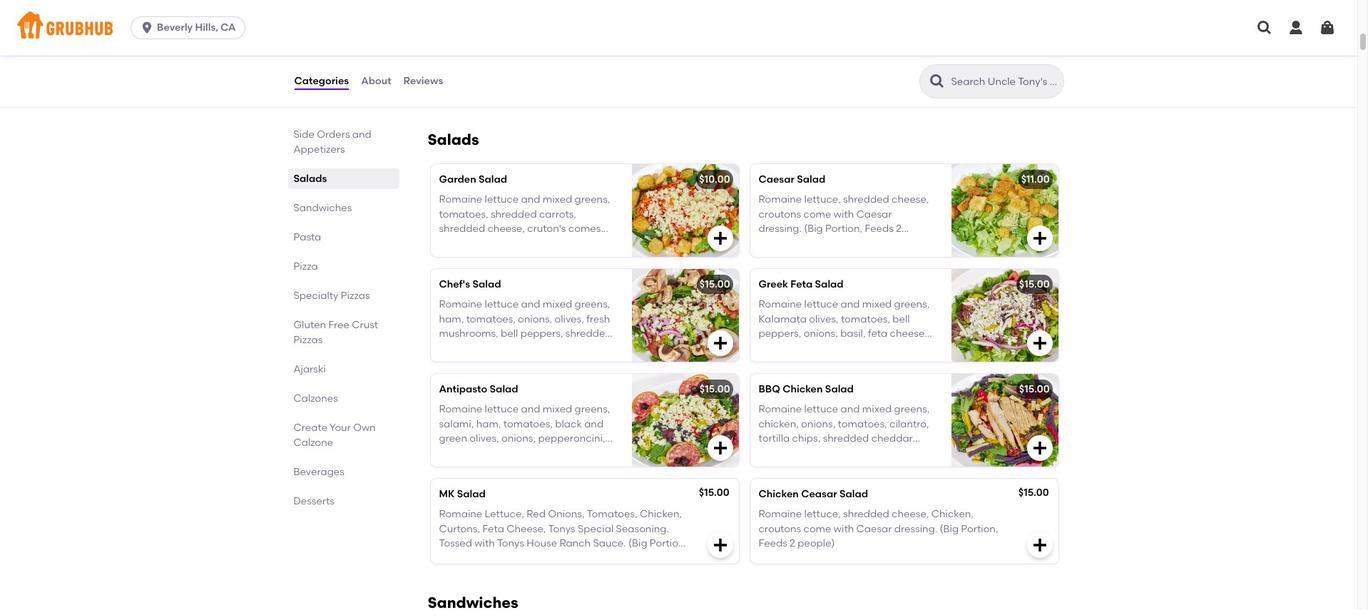 Task type: vqa. For each thing, say whether or not it's contained in the screenshot.
"Nothing"
no



Task type: describe. For each thing, give the bounding box(es) containing it.
$0.50 +
[[1019, 44, 1052, 56]]

salad right chef's
[[473, 278, 501, 291]]

appetizers
[[294, 143, 345, 156]]

2 inside romaine lettuce, shredded cheese, chicken, croutons come with caesar dressing. (big portion, feeds 2 people)
[[790, 537, 796, 550]]

garden salad
[[439, 173, 508, 186]]

2 inside "romaine lettuce and mixed greens, tomatoes, shredded carrots, shredded cheese, cruton's comes with ranch dressing. (big portion, feeds 2 people)"
[[470, 252, 476, 264]]

pasta
[[294, 231, 321, 243]]

feeds inside "romaine lettuce and mixed greens, tomatoes, shredded carrots, shredded cheese, cruton's comes with ranch dressing. (big portion, feeds 2 people)"
[[439, 252, 468, 264]]

cheese, for caesar salad
[[892, 194, 930, 206]]

vinegar
[[581, 342, 618, 354]]

basil,
[[841, 328, 866, 340]]

portion, inside romaine lettuce, shredded cheese, chicken, croutons come with caesar dressing. (big portion, feeds 2 people)
[[962, 523, 999, 535]]

and for greek feta salad
[[841, 299, 860, 311]]

of for anchovy
[[463, 46, 473, 58]]

romaine lettuce and mixed greens, tomatoes, shredded carrots, shredded cheese, cruton's comes with ranch dressing. (big portion, feeds 2 people)
[[439, 194, 610, 264]]

dressing. inside "romaine lettuce and mixed greens, tomatoes, shredded carrots, shredded cheese, cruton's comes with ranch dressing. (big portion, feeds 2 people)"
[[493, 237, 536, 249]]

$5.00
[[703, 44, 730, 56]]

onions, inside romaine lettuce and mixed greens, kalamata olives, tomatoes, bell peppers, onions, basil, feta cheese comes with greek dressing. (big portion, feeds 2 people)
[[804, 328, 838, 340]]

romaine for caesar
[[759, 194, 802, 206]]

desserts
[[294, 495, 335, 507]]

portion, inside "romaine lettuce and mixed greens, tomatoes, shredded carrots, shredded cheese, cruton's comes with ranch dressing. (big portion, feeds 2 people)"
[[560, 237, 597, 249]]

feta
[[869, 328, 888, 340]]

crust
[[352, 319, 378, 331]]

carrots,
[[540, 208, 577, 220]]

(big inside romaine lettuce, shredded cheese, croutons come with caesar dressing. (big portion, feeds 2 people)
[[805, 223, 823, 235]]

tomatoes,
[[587, 508, 638, 521]]

romaine lettuce, shredded cheese, croutons come with caesar dressing. (big portion, feeds 2 people)
[[759, 194, 930, 249]]

specialty
[[294, 290, 339, 302]]

garden salad image
[[632, 164, 739, 257]]

comes inside romaine lettuce and mixed greens, kalamata olives, tomatoes, bell peppers, onions, basil, feta cheese comes with greek dressing. (big portion, feeds 2 people)
[[759, 342, 792, 354]]

garden
[[439, 173, 477, 186]]

own
[[353, 422, 376, 434]]

portion, inside romaine lettuce, shredded cheese, croutons come with caesar dressing. (big portion, feeds 2 people)
[[826, 223, 863, 235]]

beverly hills, ca button
[[131, 16, 251, 39]]

antipasto salad
[[439, 383, 519, 395]]

0 vertical spatial chicken
[[783, 383, 823, 395]]

(big inside romaine lettuce, red onions, tomatoes, chicken, curtons, feta cheese, tonys special seasoning. tossed with tonys house ranch sauce. (big portion, feeds 2 people)
[[629, 537, 648, 550]]

caesar salad
[[759, 173, 826, 186]]

lettuce,
[[485, 508, 525, 521]]

cheese, inside "romaine lettuce and mixed greens, tomatoes, shredded carrots, shredded cheese, cruton's comes with ranch dressing. (big portion, feeds 2 people)"
[[488, 223, 525, 235]]

romaine lettuce and mixed greens, kalamata olives, tomatoes, bell peppers, onions, basil, feta cheese comes with greek dressing. (big portion, feeds 2 people)
[[759, 299, 930, 369]]

side for side orders and appetizers
[[294, 128, 315, 141]]

side of dressing
[[759, 46, 837, 58]]

cruton's
[[528, 223, 566, 235]]

$0.50
[[1019, 44, 1046, 56]]

chef's
[[439, 278, 470, 291]]

mk
[[439, 488, 455, 500]]

people) inside romaine lettuce and mixed greens, kalamata olives, tomatoes, bell peppers, onions, basil, feta cheese comes with greek dressing. (big portion, feeds 2 people)
[[838, 357, 875, 369]]

caesar inside romaine lettuce, shredded cheese, chicken, croutons come with caesar dressing. (big portion, feeds 2 people)
[[857, 523, 892, 535]]

side of anchovy
[[439, 46, 518, 58]]

olives, inside romaine lettuce and mixed greens, ham, tomatoes, onions, olives, fresh mushrooms, bell peppers, shredded cheese comes with balsamic vinegar and oil. (big portion, feeds 2 people)
[[555, 313, 584, 325]]

salad right antipasto
[[490, 383, 519, 395]]

lettuce, for with
[[805, 194, 841, 206]]

bell inside romaine lettuce and mixed greens, kalamata olives, tomatoes, bell peppers, onions, basil, feta cheese comes with greek dressing. (big portion, feeds 2 people)
[[893, 313, 910, 325]]

salad right mk
[[457, 488, 486, 500]]

peppers, inside romaine lettuce and mixed greens, ham, tomatoes, onions, olives, fresh mushrooms, bell peppers, shredded cheese comes with balsamic vinegar and oil. (big portion, feeds 2 people)
[[521, 328, 563, 340]]

1 vertical spatial salads
[[294, 173, 327, 185]]

feeds inside romaine lettuce, red onions, tomatoes, chicken, curtons, feta cheese, tonys special seasoning. tossed with tonys house ranch sauce. (big portion, feeds 2 people)
[[439, 552, 468, 564]]

2 inside romaine lettuce and mixed greens, kalamata olives, tomatoes, bell peppers, onions, basil, feta cheese comes with greek dressing. (big portion, feeds 2 people)
[[830, 357, 835, 369]]

greens, for romaine lettuce and mixed greens, ham, tomatoes, onions, olives, fresh mushrooms, bell peppers, shredded cheese comes with balsamic vinegar and oil. (big portion, feeds 2 people)
[[575, 299, 610, 311]]

ranch
[[560, 537, 591, 550]]

antipasto
[[439, 383, 488, 395]]

0 vertical spatial salads
[[428, 131, 479, 148]]

romaine lettuce and mixed greens, ham, tomatoes, onions, olives, fresh mushrooms, bell peppers, shredded cheese comes with balsamic vinegar and oil. (big portion, feeds 2 people)
[[439, 299, 618, 369]]

gluten free crust pizzas
[[294, 319, 378, 346]]

special
[[578, 523, 614, 535]]

people) inside romaine lettuce, shredded cheese, chicken, croutons come with caesar dressing. (big portion, feeds 2 people)
[[798, 537, 835, 550]]

$11.00
[[1022, 173, 1050, 186]]

salad up romaine lettuce, shredded cheese, croutons come with caesar dressing. (big portion, feeds 2 people)
[[797, 173, 826, 186]]

dressing. inside romaine lettuce, shredded cheese, chicken, croutons come with caesar dressing. (big portion, feeds 2 people)
[[895, 523, 938, 535]]

curtons,
[[439, 523, 480, 535]]

with inside romaine lettuce and mixed greens, kalamata olives, tomatoes, bell peppers, onions, basil, feta cheese comes with greek dressing. (big portion, feeds 2 people)
[[794, 342, 814, 354]]

$15.00 for bbq chicken salad
[[1020, 383, 1050, 395]]

gluten
[[294, 319, 326, 331]]

0 vertical spatial pizzas
[[341, 290, 370, 302]]

portion, inside romaine lettuce and mixed greens, kalamata olives, tomatoes, bell peppers, onions, basil, feta cheese comes with greek dressing. (big portion, feeds 2 people)
[[759, 357, 796, 369]]

comes inside romaine lettuce and mixed greens, ham, tomatoes, onions, olives, fresh mushrooms, bell peppers, shredded cheese comes with balsamic vinegar and oil. (big portion, feeds 2 people)
[[476, 342, 509, 354]]

1 vertical spatial tonys
[[497, 537, 525, 550]]

Search Uncle Tony's Pizzeria search field
[[950, 75, 1060, 89]]

mixed for onions,
[[543, 299, 573, 311]]

create
[[294, 422, 328, 434]]

come inside romaine lettuce, shredded cheese, chicken, croutons come with caesar dressing. (big portion, feeds 2 people)
[[804, 523, 832, 535]]

ham,
[[439, 313, 464, 325]]

portion, inside romaine lettuce and mixed greens, ham, tomatoes, onions, olives, fresh mushrooms, bell peppers, shredded cheese comes with balsamic vinegar and oil. (big portion, feeds 2 people)
[[498, 357, 535, 369]]

orders
[[317, 128, 350, 141]]

dressing. inside romaine lettuce, shredded cheese, croutons come with caesar dressing. (big portion, feeds 2 people)
[[759, 223, 802, 235]]

peppers, inside romaine lettuce and mixed greens, kalamata olives, tomatoes, bell peppers, onions, basil, feta cheese comes with greek dressing. (big portion, feeds 2 people)
[[759, 328, 802, 340]]

balsamic
[[534, 342, 579, 354]]

house
[[527, 537, 557, 550]]

(big inside romaine lettuce and mixed greens, kalamata olives, tomatoes, bell peppers, onions, basil, feta cheese comes with greek dressing. (big portion, feeds 2 people)
[[894, 342, 913, 354]]

$10.00
[[700, 173, 731, 186]]

and for garden salad
[[521, 194, 541, 206]]

svg image inside beverly hills, ca button
[[140, 21, 154, 35]]

olives, inside romaine lettuce and mixed greens, kalamata olives, tomatoes, bell peppers, onions, basil, feta cheese comes with greek dressing. (big portion, feeds 2 people)
[[810, 313, 839, 325]]

feeds inside romaine lettuce and mixed greens, kalamata olives, tomatoes, bell peppers, onions, basil, feta cheese comes with greek dressing. (big portion, feeds 2 people)
[[799, 357, 827, 369]]

mushrooms,
[[439, 328, 499, 340]]

romaine lettuce, red onions, tomatoes, chicken, curtons, feta cheese, tonys special seasoning. tossed with tonys house ranch sauce. (big portion, feeds 2 people)
[[439, 508, 687, 564]]

comes inside "romaine lettuce and mixed greens, tomatoes, shredded carrots, shredded cheese, cruton's comes with ranch dressing. (big portion, feeds 2 people)"
[[569, 223, 601, 235]]

free
[[329, 319, 350, 331]]

categories
[[294, 75, 349, 87]]

with inside "romaine lettuce and mixed greens, tomatoes, shredded carrots, shredded cheese, cruton's comes with ranch dressing. (big portion, feeds 2 people)"
[[439, 237, 460, 249]]

people) inside romaine lettuce and mixed greens, ham, tomatoes, onions, olives, fresh mushrooms, bell peppers, shredded cheese comes with balsamic vinegar and oil. (big portion, feeds 2 people)
[[577, 357, 614, 369]]

shredded inside romaine lettuce, shredded cheese, croutons come with caesar dressing. (big portion, feeds 2 people)
[[844, 194, 890, 206]]

(big inside romaine lettuce, shredded cheese, chicken, croutons come with caesar dressing. (big portion, feeds 2 people)
[[940, 523, 959, 535]]

side for side of anchovy
[[439, 46, 461, 58]]

salad right the ceasar
[[840, 488, 869, 500]]

people) inside "romaine lettuce and mixed greens, tomatoes, shredded carrots, shredded cheese, cruton's comes with ranch dressing. (big portion, feeds 2 people)"
[[478, 252, 516, 264]]

with inside romaine lettuce, red onions, tomatoes, chicken, curtons, feta cheese, tonys special seasoning. tossed with tonys house ranch sauce. (big portion, feeds 2 people)
[[475, 537, 495, 550]]

of for dressing
[[783, 46, 793, 58]]

seasoning.
[[616, 523, 669, 535]]

0 vertical spatial caesar
[[759, 173, 795, 186]]

and inside side orders and appetizers
[[352, 128, 372, 141]]

$15.00 for chef's salad
[[700, 278, 731, 291]]

2 inside romaine lettuce, red onions, tomatoes, chicken, curtons, feta cheese, tonys special seasoning. tossed with tonys house ranch sauce. (big portion, feeds 2 people)
[[470, 552, 476, 564]]

people) inside romaine lettuce, shredded cheese, croutons come with caesar dressing. (big portion, feeds 2 people)
[[759, 237, 796, 249]]

bbq
[[759, 383, 781, 395]]

categories button
[[294, 56, 350, 107]]



Task type: locate. For each thing, give the bounding box(es) containing it.
1 horizontal spatial onions,
[[804, 328, 838, 340]]

lettuce inside "romaine lettuce and mixed greens, tomatoes, shredded carrots, shredded cheese, cruton's comes with ranch dressing. (big portion, feeds 2 people)"
[[485, 194, 519, 206]]

tomatoes, up ranch
[[439, 208, 489, 220]]

sauce.
[[593, 537, 626, 550]]

1 lettuce, from the top
[[805, 194, 841, 206]]

greek feta salad image
[[952, 269, 1059, 362]]

dressing
[[795, 46, 837, 58]]

$15.00 for antipasto salad
[[700, 383, 731, 395]]

0 horizontal spatial olives,
[[555, 313, 584, 325]]

shredded inside romaine lettuce and mixed greens, ham, tomatoes, onions, olives, fresh mushrooms, bell peppers, shredded cheese comes with balsamic vinegar and oil. (big portion, feeds 2 people)
[[566, 328, 612, 340]]

and for chef's salad
[[521, 299, 541, 311]]

greens, inside "romaine lettuce and mixed greens, tomatoes, shredded carrots, shredded cheese, cruton's comes with ranch dressing. (big portion, feeds 2 people)"
[[575, 194, 610, 206]]

2 horizontal spatial side
[[759, 46, 780, 58]]

comes down 'mushrooms,'
[[476, 342, 509, 354]]

with inside romaine lettuce, shredded cheese, croutons come with caesar dressing. (big portion, feeds 2 people)
[[834, 208, 855, 220]]

anchovy
[[475, 46, 518, 58]]

tossed
[[439, 537, 472, 550]]

shredded inside romaine lettuce, shredded cheese, chicken, croutons come with caesar dressing. (big portion, feeds 2 people)
[[844, 508, 890, 521]]

0 vertical spatial lettuce,
[[805, 194, 841, 206]]

pizzas up crust
[[341, 290, 370, 302]]

lettuce, inside romaine lettuce, shredded cheese, croutons come with caesar dressing. (big portion, feeds 2 people)
[[805, 194, 841, 206]]

1 olives, from the left
[[555, 313, 584, 325]]

(big inside romaine lettuce and mixed greens, ham, tomatoes, onions, olives, fresh mushrooms, bell peppers, shredded cheese comes with balsamic vinegar and oil. (big portion, feeds 2 people)
[[477, 357, 496, 369]]

bbq chicken salad
[[759, 383, 854, 395]]

romaine for mk
[[439, 508, 483, 521]]

cheese,
[[892, 194, 930, 206], [488, 223, 525, 235], [892, 508, 930, 521]]

feta inside romaine lettuce, red onions, tomatoes, chicken, curtons, feta cheese, tonys special seasoning. tossed with tonys house ranch sauce. (big portion, feeds 2 people)
[[483, 523, 505, 535]]

people) down the ceasar
[[798, 537, 835, 550]]

chicken, inside romaine lettuce, shredded cheese, chicken, croutons come with caesar dressing. (big portion, feeds 2 people)
[[932, 508, 974, 521]]

romaine inside romaine lettuce, shredded cheese, croutons come with caesar dressing. (big portion, feeds 2 people)
[[759, 194, 802, 206]]

1 horizontal spatial peppers,
[[759, 328, 802, 340]]

chef's salad
[[439, 278, 501, 291]]

romaine inside romaine lettuce and mixed greens, ham, tomatoes, onions, olives, fresh mushrooms, bell peppers, shredded cheese comes with balsamic vinegar and oil. (big portion, feeds 2 people)
[[439, 299, 483, 311]]

0 horizontal spatial tonys
[[497, 537, 525, 550]]

caesar salad image
[[952, 164, 1059, 257]]

2 vertical spatial cheese,
[[892, 508, 930, 521]]

romaine for garden
[[439, 194, 483, 206]]

salad right garden
[[479, 173, 508, 186]]

of
[[463, 46, 473, 58], [783, 46, 793, 58]]

oil.
[[461, 357, 474, 369]]

your
[[330, 422, 351, 434]]

greek up kalamata
[[759, 278, 789, 291]]

and up basil,
[[841, 299, 860, 311]]

romaine for chef's
[[439, 299, 483, 311]]

(big inside "romaine lettuce and mixed greens, tomatoes, shredded carrots, shredded cheese, cruton's comes with ranch dressing. (big portion, feeds 2 people)"
[[538, 237, 557, 249]]

2 chicken, from the left
[[932, 508, 974, 521]]

caesar inside romaine lettuce, shredded cheese, croutons come with caesar dressing. (big portion, feeds 2 people)
[[857, 208, 892, 220]]

antipasto salad image
[[632, 374, 739, 467]]

romaine inside "romaine lettuce and mixed greens, tomatoes, shredded carrots, shredded cheese, cruton's comes with ranch dressing. (big portion, feeds 2 people)"
[[439, 194, 483, 206]]

croutons down caesar salad
[[759, 208, 802, 220]]

bell inside romaine lettuce and mixed greens, ham, tomatoes, onions, olives, fresh mushrooms, bell peppers, shredded cheese comes with balsamic vinegar and oil. (big portion, feeds 2 people)
[[501, 328, 518, 340]]

2 inside romaine lettuce and mixed greens, ham, tomatoes, onions, olives, fresh mushrooms, bell peppers, shredded cheese comes with balsamic vinegar and oil. (big portion, feeds 2 people)
[[569, 357, 574, 369]]

sandwiches
[[294, 202, 352, 214]]

salad
[[479, 173, 508, 186], [797, 173, 826, 186], [473, 278, 501, 291], [816, 278, 844, 291], [490, 383, 519, 395], [826, 383, 854, 395], [457, 488, 486, 500], [840, 488, 869, 500]]

+
[[1046, 44, 1052, 56]]

mixed for carrots,
[[543, 194, 573, 206]]

lettuce inside romaine lettuce and mixed greens, kalamata olives, tomatoes, bell peppers, onions, basil, feta cheese comes with greek dressing. (big portion, feeds 2 people)
[[805, 299, 839, 311]]

tomatoes, up the feta
[[841, 313, 891, 325]]

main navigation navigation
[[0, 0, 1358, 56]]

1 horizontal spatial of
[[783, 46, 793, 58]]

of left the anchovy
[[463, 46, 473, 58]]

croutons inside romaine lettuce, shredded cheese, croutons come with caesar dressing. (big portion, feeds 2 people)
[[759, 208, 802, 220]]

2 vertical spatial caesar
[[857, 523, 892, 535]]

1 vertical spatial caesar
[[857, 208, 892, 220]]

lettuce inside romaine lettuce and mixed greens, ham, tomatoes, onions, olives, fresh mushrooms, bell peppers, shredded cheese comes with balsamic vinegar and oil. (big portion, feeds 2 people)
[[485, 299, 519, 311]]

cheese inside romaine lettuce and mixed greens, kalamata olives, tomatoes, bell peppers, onions, basil, feta cheese comes with greek dressing. (big portion, feeds 2 people)
[[890, 328, 925, 340]]

people) up greek feta salad
[[759, 237, 796, 249]]

mk salad
[[439, 488, 486, 500]]

$15.00
[[700, 278, 731, 291], [1020, 278, 1050, 291], [700, 383, 731, 395], [1020, 383, 1050, 395], [699, 487, 730, 499], [1019, 487, 1050, 499]]

pizzas inside the gluten free crust pizzas
[[294, 334, 323, 346]]

calzone
[[294, 437, 333, 449]]

romaine up kalamata
[[759, 299, 802, 311]]

greens, inside romaine lettuce and mixed greens, ham, tomatoes, onions, olives, fresh mushrooms, bell peppers, shredded cheese comes with balsamic vinegar and oil. (big portion, feeds 2 people)
[[575, 299, 610, 311]]

0 horizontal spatial cheese
[[439, 342, 474, 354]]

onions,
[[518, 313, 553, 325], [804, 328, 838, 340]]

0 vertical spatial feta
[[791, 278, 813, 291]]

tomatoes, inside romaine lettuce and mixed greens, kalamata olives, tomatoes, bell peppers, onions, basil, feta cheese comes with greek dressing. (big portion, feeds 2 people)
[[841, 313, 891, 325]]

1 horizontal spatial feta
[[791, 278, 813, 291]]

and inside "romaine lettuce and mixed greens, tomatoes, shredded carrots, shredded cheese, cruton's comes with ranch dressing. (big portion, feeds 2 people)"
[[521, 194, 541, 206]]

chef's salad image
[[632, 269, 739, 362]]

greek down basil,
[[817, 342, 846, 354]]

portion,
[[826, 223, 863, 235], [560, 237, 597, 249], [498, 357, 535, 369], [759, 357, 796, 369], [962, 523, 999, 535], [650, 537, 687, 550]]

mixed up the feta
[[863, 299, 892, 311]]

romaine inside romaine lettuce and mixed greens, kalamata olives, tomatoes, bell peppers, onions, basil, feta cheese comes with greek dressing. (big portion, feeds 2 people)
[[759, 299, 802, 311]]

1 vertical spatial cheese,
[[488, 223, 525, 235]]

calzones
[[294, 393, 338, 405]]

0 horizontal spatial greek
[[759, 278, 789, 291]]

side orders and appetizers
[[294, 128, 372, 156]]

specialty pizzas
[[294, 290, 370, 302]]

search icon image
[[929, 73, 946, 90]]

1 horizontal spatial pizzas
[[341, 290, 370, 302]]

(big
[[805, 223, 823, 235], [538, 237, 557, 249], [894, 342, 913, 354], [477, 357, 496, 369], [940, 523, 959, 535], [629, 537, 648, 550]]

1 of from the left
[[463, 46, 473, 58]]

romaine for chicken
[[759, 508, 802, 521]]

greens, inside romaine lettuce and mixed greens, kalamata olives, tomatoes, bell peppers, onions, basil, feta cheese comes with greek dressing. (big portion, feeds 2 people)
[[895, 299, 930, 311]]

1 vertical spatial onions,
[[804, 328, 838, 340]]

lettuce, down caesar salad
[[805, 194, 841, 206]]

chicken ceasar salad
[[759, 488, 869, 500]]

side up reviews
[[439, 46, 461, 58]]

1 vertical spatial bell
[[501, 328, 518, 340]]

lettuce, inside romaine lettuce, shredded cheese, chicken, croutons come with caesar dressing. (big portion, feeds 2 people)
[[805, 508, 841, 521]]

chicken
[[783, 383, 823, 395], [759, 488, 799, 500]]

tomatoes, inside romaine lettuce and mixed greens, ham, tomatoes, onions, olives, fresh mushrooms, bell peppers, shredded cheese comes with balsamic vinegar and oil. (big portion, feeds 2 people)
[[467, 313, 516, 325]]

side inside side orders and appetizers
[[294, 128, 315, 141]]

olives, right kalamata
[[810, 313, 839, 325]]

ranch
[[462, 237, 490, 249]]

cheese right the feta
[[890, 328, 925, 340]]

salads
[[428, 131, 479, 148], [294, 173, 327, 185]]

and
[[352, 128, 372, 141], [521, 194, 541, 206], [521, 299, 541, 311], [841, 299, 860, 311], [439, 357, 459, 369]]

feeds inside romaine lettuce, shredded cheese, croutons come with caesar dressing. (big portion, feeds 2 people)
[[865, 223, 894, 235]]

people) down basil,
[[838, 357, 875, 369]]

beverages
[[294, 466, 345, 478]]

side left dressing
[[759, 46, 780, 58]]

1 horizontal spatial side
[[439, 46, 461, 58]]

0 vertical spatial tonys
[[549, 523, 576, 535]]

create your own calzone
[[294, 422, 376, 449]]

0 horizontal spatial feta
[[483, 523, 505, 535]]

romaine inside romaine lettuce, red onions, tomatoes, chicken, curtons, feta cheese, tonys special seasoning. tossed with tonys house ranch sauce. (big portion, feeds 2 people)
[[439, 508, 483, 521]]

people)
[[759, 237, 796, 249], [478, 252, 516, 264], [577, 357, 614, 369], [838, 357, 875, 369], [798, 537, 835, 550], [478, 552, 516, 564]]

1 horizontal spatial cheese
[[890, 328, 925, 340]]

pizzas down gluten
[[294, 334, 323, 346]]

tomatoes, up 'mushrooms,'
[[467, 313, 516, 325]]

bell
[[893, 313, 910, 325], [501, 328, 518, 340]]

salad up romaine lettuce and mixed greens, kalamata olives, tomatoes, bell peppers, onions, basil, feta cheese comes with greek dressing. (big portion, feeds 2 people)
[[816, 278, 844, 291]]

2 lettuce, from the top
[[805, 508, 841, 521]]

0 vertical spatial bell
[[893, 313, 910, 325]]

croutons inside romaine lettuce, shredded cheese, chicken, croutons come with caesar dressing. (big portion, feeds 2 people)
[[759, 523, 802, 535]]

reviews button
[[403, 56, 444, 107]]

side up appetizers
[[294, 128, 315, 141]]

feta up kalamata
[[791, 278, 813, 291]]

1 vertical spatial cheese
[[439, 342, 474, 354]]

beverly
[[157, 21, 193, 34]]

cheese, inside romaine lettuce, shredded cheese, croutons come with caesar dressing. (big portion, feeds 2 people)
[[892, 194, 930, 206]]

1 vertical spatial lettuce,
[[805, 508, 841, 521]]

feeds inside romaine lettuce and mixed greens, ham, tomatoes, onions, olives, fresh mushrooms, bell peppers, shredded cheese comes with balsamic vinegar and oil. (big portion, feeds 2 people)
[[538, 357, 566, 369]]

0 vertical spatial cheese,
[[892, 194, 930, 206]]

2 come from the top
[[804, 523, 832, 535]]

greens, for romaine lettuce and mixed greens, kalamata olives, tomatoes, bell peppers, onions, basil, feta cheese comes with greek dressing. (big portion, feeds 2 people)
[[895, 299, 930, 311]]

romaine up ham,
[[439, 299, 483, 311]]

0 vertical spatial cheese
[[890, 328, 925, 340]]

come inside romaine lettuce, shredded cheese, croutons come with caesar dressing. (big portion, feeds 2 people)
[[804, 208, 832, 220]]

2 croutons from the top
[[759, 523, 802, 535]]

with
[[834, 208, 855, 220], [439, 237, 460, 249], [511, 342, 532, 354], [794, 342, 814, 354], [834, 523, 855, 535], [475, 537, 495, 550]]

mixed up balsamic
[[543, 299, 573, 311]]

come down caesar salad
[[804, 208, 832, 220]]

come down the ceasar
[[804, 523, 832, 535]]

feeds inside romaine lettuce, shredded cheese, chicken, croutons come with caesar dressing. (big portion, feeds 2 people)
[[759, 537, 788, 550]]

comes
[[569, 223, 601, 235], [476, 342, 509, 354], [759, 342, 792, 354]]

cheese, for chicken ceasar salad
[[892, 508, 930, 521]]

svg image
[[140, 21, 154, 35], [1032, 74, 1049, 91], [712, 230, 729, 247], [1032, 230, 1049, 247], [712, 440, 729, 457]]

ceasar
[[802, 488, 838, 500]]

1 vertical spatial chicken
[[759, 488, 799, 500]]

lettuce for tomatoes,
[[485, 299, 519, 311]]

mixed inside romaine lettuce and mixed greens, ham, tomatoes, onions, olives, fresh mushrooms, bell peppers, shredded cheese comes with balsamic vinegar and oil. (big portion, feeds 2 people)
[[543, 299, 573, 311]]

lettuce for shredded
[[485, 194, 519, 206]]

pizza
[[294, 261, 318, 273]]

2 peppers, from the left
[[759, 328, 802, 340]]

lettuce down the chef's salad
[[485, 299, 519, 311]]

$15.00 for greek feta salad
[[1020, 278, 1050, 291]]

onions, up balsamic
[[518, 313, 553, 325]]

tonys
[[549, 523, 576, 535], [497, 537, 525, 550]]

comes down kalamata
[[759, 342, 792, 354]]

lettuce, down the ceasar
[[805, 508, 841, 521]]

0 vertical spatial croutons
[[759, 208, 802, 220]]

feta
[[791, 278, 813, 291], [483, 523, 505, 535]]

and up carrots,
[[521, 194, 541, 206]]

side for side of dressing
[[759, 46, 780, 58]]

lettuce down garden salad
[[485, 194, 519, 206]]

1 peppers, from the left
[[521, 328, 563, 340]]

with inside romaine lettuce and mixed greens, ham, tomatoes, onions, olives, fresh mushrooms, bell peppers, shredded cheese comes with balsamic vinegar and oil. (big portion, feeds 2 people)
[[511, 342, 532, 354]]

red
[[527, 508, 546, 521]]

1 horizontal spatial greek
[[817, 342, 846, 354]]

greek
[[759, 278, 789, 291], [817, 342, 846, 354]]

people) down cheese,
[[478, 552, 516, 564]]

2 inside romaine lettuce, shredded cheese, croutons come with caesar dressing. (big portion, feeds 2 people)
[[897, 223, 902, 235]]

caesar
[[759, 173, 795, 186], [857, 208, 892, 220], [857, 523, 892, 535]]

peppers,
[[521, 328, 563, 340], [759, 328, 802, 340]]

greens,
[[575, 194, 610, 206], [575, 299, 610, 311], [895, 299, 930, 311]]

0 horizontal spatial onions,
[[518, 313, 553, 325]]

romaine up the curtons, at the left bottom of page
[[439, 508, 483, 521]]

hills,
[[195, 21, 218, 34]]

0 horizontal spatial side
[[294, 128, 315, 141]]

ajarski
[[294, 363, 326, 375]]

romaine
[[439, 194, 483, 206], [759, 194, 802, 206], [439, 299, 483, 311], [759, 299, 802, 311], [439, 508, 483, 521], [759, 508, 802, 521]]

cheese inside romaine lettuce and mixed greens, ham, tomatoes, onions, olives, fresh mushrooms, bell peppers, shredded cheese comes with balsamic vinegar and oil. (big portion, feeds 2 people)
[[439, 342, 474, 354]]

cheese, inside romaine lettuce, shredded cheese, chicken, croutons come with caesar dressing. (big portion, feeds 2 people)
[[892, 508, 930, 521]]

dressing. inside romaine lettuce and mixed greens, kalamata olives, tomatoes, bell peppers, onions, basil, feta cheese comes with greek dressing. (big portion, feeds 2 people)
[[848, 342, 891, 354]]

beverly hills, ca
[[157, 21, 236, 34]]

1 horizontal spatial salads
[[428, 131, 479, 148]]

and right orders
[[352, 128, 372, 141]]

svg image for $11.00
[[1032, 230, 1049, 247]]

romaine down chicken ceasar salad at the right bottom of page
[[759, 508, 802, 521]]

svg image
[[1257, 19, 1274, 36], [1288, 19, 1305, 36], [1320, 19, 1337, 36], [712, 335, 729, 352], [1032, 335, 1049, 352], [1032, 440, 1049, 457], [712, 537, 729, 554], [1032, 537, 1049, 554]]

greens, for romaine lettuce and mixed greens, tomatoes, shredded carrots, shredded cheese, cruton's comes with ranch dressing. (big portion, feeds 2 people)
[[575, 194, 610, 206]]

reviews
[[404, 75, 443, 87]]

shredded
[[844, 194, 890, 206], [491, 208, 537, 220], [439, 223, 485, 235], [566, 328, 612, 340], [844, 508, 890, 521]]

cheese,
[[507, 523, 546, 535]]

lettuce for olives,
[[805, 299, 839, 311]]

tomatoes,
[[439, 208, 489, 220], [467, 313, 516, 325], [841, 313, 891, 325]]

0 vertical spatial onions,
[[518, 313, 553, 325]]

0 horizontal spatial comes
[[476, 342, 509, 354]]

about
[[361, 75, 392, 87]]

romaine lettuce, shredded cheese, chicken, croutons come with caesar dressing. (big portion, feeds 2 people)
[[759, 508, 999, 550]]

people) inside romaine lettuce, red onions, tomatoes, chicken, curtons, feta cheese, tonys special seasoning. tossed with tonys house ranch sauce. (big portion, feeds 2 people)
[[478, 552, 516, 564]]

svg image for $15.00
[[712, 440, 729, 457]]

peppers, up balsamic
[[521, 328, 563, 340]]

1 horizontal spatial chicken,
[[932, 508, 974, 521]]

kalamata
[[759, 313, 807, 325]]

0 horizontal spatial peppers,
[[521, 328, 563, 340]]

croutons down chicken ceasar salad at the right bottom of page
[[759, 523, 802, 535]]

1 vertical spatial feta
[[483, 523, 505, 535]]

cheese up oil. at the bottom
[[439, 342, 474, 354]]

romaine down garden
[[439, 194, 483, 206]]

side
[[439, 46, 461, 58], [759, 46, 780, 58], [294, 128, 315, 141]]

chicken right bbq
[[783, 383, 823, 395]]

0 horizontal spatial pizzas
[[294, 334, 323, 346]]

1 vertical spatial greek
[[817, 342, 846, 354]]

salad down romaine lettuce and mixed greens, kalamata olives, tomatoes, bell peppers, onions, basil, feta cheese comes with greek dressing. (big portion, feeds 2 people)
[[826, 383, 854, 395]]

tonys down onions,
[[549, 523, 576, 535]]

of left dressing
[[783, 46, 793, 58]]

about button
[[361, 56, 392, 107]]

0 horizontal spatial chicken,
[[640, 508, 682, 521]]

greek inside romaine lettuce and mixed greens, kalamata olives, tomatoes, bell peppers, onions, basil, feta cheese comes with greek dressing. (big portion, feeds 2 people)
[[817, 342, 846, 354]]

mixed inside romaine lettuce and mixed greens, kalamata olives, tomatoes, bell peppers, onions, basil, feta cheese comes with greek dressing. (big portion, feeds 2 people)
[[863, 299, 892, 311]]

onions,
[[548, 508, 585, 521]]

0 vertical spatial greek
[[759, 278, 789, 291]]

2
[[897, 223, 902, 235], [470, 252, 476, 264], [569, 357, 574, 369], [830, 357, 835, 369], [790, 537, 796, 550], [470, 552, 476, 564]]

fresh
[[587, 313, 611, 325]]

mixed for tomatoes,
[[863, 299, 892, 311]]

1 vertical spatial come
[[804, 523, 832, 535]]

croutons
[[759, 208, 802, 220], [759, 523, 802, 535]]

1 horizontal spatial tonys
[[549, 523, 576, 535]]

people) down ranch
[[478, 252, 516, 264]]

comes down carrots,
[[569, 223, 601, 235]]

chicken left the ceasar
[[759, 488, 799, 500]]

portion, inside romaine lettuce, red onions, tomatoes, chicken, curtons, feta cheese, tonys special seasoning. tossed with tonys house ranch sauce. (big portion, feeds 2 people)
[[650, 537, 687, 550]]

1 come from the top
[[804, 208, 832, 220]]

1 vertical spatial croutons
[[759, 523, 802, 535]]

2 olives, from the left
[[810, 313, 839, 325]]

with inside romaine lettuce, shredded cheese, chicken, croutons come with caesar dressing. (big portion, feeds 2 people)
[[834, 523, 855, 535]]

people) down vinegar
[[577, 357, 614, 369]]

0 horizontal spatial salads
[[294, 173, 327, 185]]

olives, left the fresh
[[555, 313, 584, 325]]

chicken, inside romaine lettuce, red onions, tomatoes, chicken, curtons, feta cheese, tonys special seasoning. tossed with tonys house ranch sauce. (big portion, feeds 2 people)
[[640, 508, 682, 521]]

and up balsamic
[[521, 299, 541, 311]]

tomatoes, inside "romaine lettuce and mixed greens, tomatoes, shredded carrots, shredded cheese, cruton's comes with ranch dressing. (big portion, feeds 2 people)"
[[439, 208, 489, 220]]

chicken,
[[640, 508, 682, 521], [932, 508, 974, 521]]

peppers, down kalamata
[[759, 328, 802, 340]]

onions, left basil,
[[804, 328, 838, 340]]

onions, inside romaine lettuce and mixed greens, ham, tomatoes, onions, olives, fresh mushrooms, bell peppers, shredded cheese comes with balsamic vinegar and oil. (big portion, feeds 2 people)
[[518, 313, 553, 325]]

1 vertical spatial pizzas
[[294, 334, 323, 346]]

bbq chicken salad image
[[952, 374, 1059, 467]]

salads down appetizers
[[294, 173, 327, 185]]

2 horizontal spatial comes
[[759, 342, 792, 354]]

2 of from the left
[[783, 46, 793, 58]]

romaine down caesar salad
[[759, 194, 802, 206]]

mixed up carrots,
[[543, 194, 573, 206]]

0 vertical spatial come
[[804, 208, 832, 220]]

1 chicken, from the left
[[640, 508, 682, 521]]

ca
[[221, 21, 236, 34]]

cheese
[[890, 328, 925, 340], [439, 342, 474, 354]]

1 horizontal spatial olives,
[[810, 313, 839, 325]]

salads up garden
[[428, 131, 479, 148]]

lettuce, for come
[[805, 508, 841, 521]]

0 horizontal spatial of
[[463, 46, 473, 58]]

svg image for $10.00
[[712, 230, 729, 247]]

1 horizontal spatial bell
[[893, 313, 910, 325]]

1 croutons from the top
[[759, 208, 802, 220]]

romaine inside romaine lettuce, shredded cheese, chicken, croutons come with caesar dressing. (big portion, feeds 2 people)
[[759, 508, 802, 521]]

lettuce down greek feta salad
[[805, 299, 839, 311]]

mixed inside "romaine lettuce and mixed greens, tomatoes, shredded carrots, shredded cheese, cruton's comes with ranch dressing. (big portion, feeds 2 people)"
[[543, 194, 573, 206]]

and inside romaine lettuce and mixed greens, kalamata olives, tomatoes, bell peppers, onions, basil, feta cheese comes with greek dressing. (big portion, feeds 2 people)
[[841, 299, 860, 311]]

romaine for greek
[[759, 299, 802, 311]]

pizzas
[[341, 290, 370, 302], [294, 334, 323, 346]]

0 horizontal spatial bell
[[501, 328, 518, 340]]

and left oil. at the bottom
[[439, 357, 459, 369]]

feta down lettuce,
[[483, 523, 505, 535]]

1 horizontal spatial comes
[[569, 223, 601, 235]]

tonys down cheese,
[[497, 537, 525, 550]]

greek feta salad
[[759, 278, 844, 291]]



